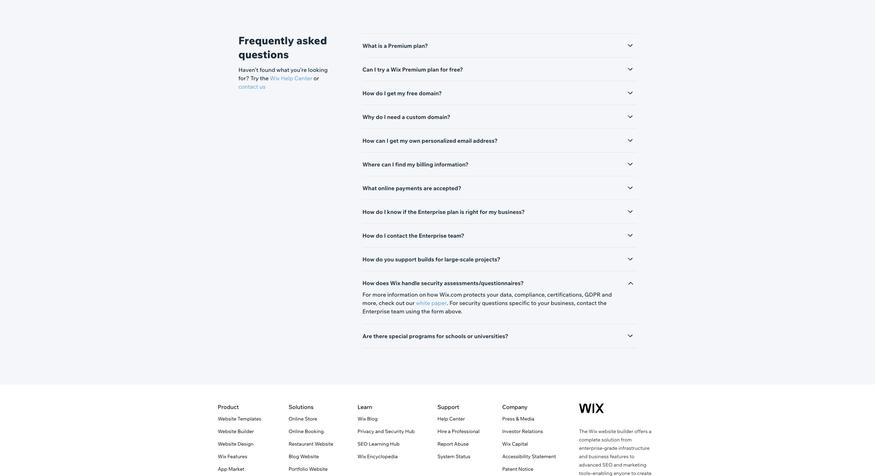 Task type: describe. For each thing, give the bounding box(es) containing it.
0 vertical spatial enterprise
[[418, 209, 446, 216]]

wix inside try the wix help center or contact us
[[270, 75, 280, 82]]

the right if
[[408, 209, 417, 216]]

contact inside . for security questions specific to your business, contact the enterprise team using the form above.
[[577, 300, 597, 307]]

free?
[[450, 66, 463, 73]]

privacy and security hub
[[358, 429, 415, 435]]

wix down learn
[[358, 416, 366, 423]]

builds
[[418, 256, 435, 263]]

form
[[432, 308, 444, 315]]

more
[[373, 292, 386, 299]]

0 vertical spatial security
[[421, 280, 443, 287]]

do for need
[[376, 114, 383, 121]]

tools–enabling
[[580, 471, 613, 477]]

1 horizontal spatial or
[[468, 333, 473, 340]]

i for how do i get my free domain?
[[384, 90, 386, 97]]

the up support
[[409, 233, 418, 240]]

data,
[[500, 292, 514, 299]]

1 vertical spatial to
[[630, 454, 635, 460]]

investor
[[503, 429, 521, 435]]

restaurant website link
[[289, 441, 334, 449]]

can for where
[[382, 161, 391, 168]]

builder
[[238, 429, 254, 435]]

what for what is a premium plan?
[[363, 42, 377, 49]]

paper
[[432, 300, 447, 307]]

the wix website builder offers a complete solution from enterprise-grade infrastructure and business features to advanced seo and marketing tools–enabling anyone to c
[[580, 429, 652, 477]]

0 vertical spatial premium
[[388, 42, 412, 49]]

you're
[[291, 66, 307, 73]]

support
[[438, 404, 460, 411]]

out
[[396, 300, 405, 307]]

hire a professional
[[438, 429, 480, 435]]

encyclopedia
[[367, 454, 398, 460]]

system status
[[438, 454, 471, 460]]

website templates link
[[218, 415, 261, 424]]

1 vertical spatial plan
[[447, 209, 459, 216]]

website down product
[[218, 416, 237, 423]]

1 vertical spatial contact
[[387, 233, 408, 240]]

handle
[[402, 280, 420, 287]]

hire
[[438, 429, 447, 435]]

a right try
[[387, 66, 390, 73]]

do for know
[[376, 209, 383, 216]]

can i try a wix premium plan for free?
[[363, 66, 463, 73]]

online for online store
[[289, 416, 304, 423]]

product
[[218, 404, 239, 411]]

do for contact
[[376, 233, 383, 240]]

.
[[447, 300, 449, 307]]

do for get
[[376, 90, 383, 97]]

help center link
[[438, 415, 465, 424]]

online
[[378, 185, 395, 192]]

universities?
[[475, 333, 509, 340]]

website up portfolio website
[[301, 454, 319, 460]]

enterprise-
[[580, 446, 605, 452]]

relations
[[522, 429, 544, 435]]

to inside . for security questions specific to your business, contact the enterprise team using the form above.
[[531, 300, 537, 307]]

get for can
[[390, 137, 399, 144]]

my for billing
[[408, 161, 416, 168]]

plan?
[[414, 42, 428, 49]]

need
[[387, 114, 401, 121]]

1 horizontal spatial blog
[[367, 416, 378, 423]]

domain? for how do i get my free domain?
[[419, 90, 442, 97]]

a right need
[[402, 114, 405, 121]]

help inside try the wix help center or contact us
[[281, 75, 293, 82]]

how for how do i contact the enterprise team?
[[363, 233, 375, 240]]

try the wix help center or contact us
[[239, 75, 319, 90]]

contact us link
[[239, 83, 266, 91]]

i for how do i know if the enterprise plan is right for my business?
[[384, 209, 386, 216]]

security
[[385, 429, 404, 435]]

the
[[580, 429, 588, 435]]

what online payments are accepted?
[[363, 185, 462, 192]]

does
[[376, 280, 389, 287]]

builder
[[618, 429, 634, 435]]

billing
[[417, 161, 434, 168]]

contact inside try the wix help center or contact us
[[239, 83, 258, 90]]

on
[[420, 292, 426, 299]]

booking
[[305, 429, 324, 435]]

try
[[251, 75, 259, 82]]

can
[[363, 66, 373, 73]]

scale
[[460, 256, 474, 263]]

gdpr
[[585, 292, 601, 299]]

found
[[260, 66, 275, 73]]

0 vertical spatial hub
[[405, 429, 415, 435]]

website
[[599, 429, 617, 435]]

press & media link
[[503, 415, 535, 424]]

and inside for more information on how wix.com protects your data, compliance, certifications, gdpr and more, check out our
[[602, 292, 612, 299]]

1 vertical spatial enterprise
[[419, 233, 447, 240]]

wix up app
[[218, 454, 226, 460]]

report
[[438, 442, 454, 448]]

learn
[[358, 404, 373, 411]]

know
[[387, 209, 402, 216]]

information?
[[435, 161, 469, 168]]

using
[[406, 308, 420, 315]]

own
[[410, 137, 421, 144]]

blog website link
[[289, 453, 319, 462]]

do for support
[[376, 256, 383, 263]]

the down white
[[422, 308, 430, 315]]

haven't found what you're looking for?
[[239, 66, 328, 82]]

are
[[363, 333, 372, 340]]

are
[[424, 185, 432, 192]]

right
[[466, 209, 479, 216]]

domain? for why do i need a custom domain?
[[428, 114, 451, 121]]

how for how can i get my own personalized email address?
[[363, 137, 375, 144]]

press
[[503, 416, 515, 423]]

wix right try
[[391, 66, 401, 73]]

security inside . for security questions specific to your business, contact the enterprise team using the form above.
[[460, 300, 481, 307]]

how for how do i get my free domain?
[[363, 90, 375, 97]]

check
[[379, 300, 395, 307]]

how for how does wix handle security assessments/questionnaires?
[[363, 280, 375, 287]]

how do i get my free domain?
[[363, 90, 442, 97]]

i for how do i contact the enterprise team?
[[384, 233, 386, 240]]

i for where can i find my billing information?
[[393, 161, 394, 168]]

i left try
[[375, 66, 376, 73]]

press & media
[[503, 416, 535, 423]]

accepted?
[[434, 185, 462, 192]]

wix help center link
[[270, 74, 313, 83]]

can for how
[[376, 137, 386, 144]]

status
[[456, 454, 471, 460]]

portfolio website
[[289, 467, 328, 473]]

for more information on how wix.com protects your data, compliance, certifications, gdpr and more, check out our
[[363, 292, 612, 307]]

my for own
[[400, 137, 408, 144]]

custom
[[407, 114, 427, 121]]

my for free
[[398, 90, 406, 97]]

patent
[[503, 467, 518, 473]]



Task type: vqa. For each thing, say whether or not it's contained in the screenshot.


Task type: locate. For each thing, give the bounding box(es) containing it.
wix features link
[[218, 453, 247, 462]]

white paper
[[416, 300, 447, 307]]

how can i get my own personalized email address?
[[363, 137, 498, 144]]

1 horizontal spatial hub
[[405, 429, 415, 435]]

wix encyclopedia link
[[358, 453, 398, 462]]

above.
[[445, 308, 463, 315]]

0 vertical spatial seo
[[358, 442, 368, 448]]

1 horizontal spatial seo
[[603, 463, 613, 469]]

0 vertical spatial to
[[531, 300, 537, 307]]

is
[[378, 42, 383, 49], [460, 209, 465, 216]]

0 horizontal spatial seo
[[358, 442, 368, 448]]

compliance,
[[515, 292, 546, 299]]

personalized
[[422, 137, 457, 144]]

6 how from the top
[[363, 280, 375, 287]]

1 vertical spatial online
[[289, 429, 304, 435]]

0 horizontal spatial blog
[[289, 454, 299, 460]]

enterprise
[[418, 209, 446, 216], [419, 233, 447, 240], [363, 308, 390, 315]]

i left know
[[384, 209, 386, 216]]

online booking link
[[289, 428, 324, 436]]

center inside try the wix help center or contact us
[[295, 75, 313, 82]]

my left business? on the right of the page
[[489, 209, 497, 216]]

for inside for more information on how wix.com protects your data, compliance, certifications, gdpr and more, check out our
[[363, 292, 371, 299]]

. for security questions specific to your business, contact the enterprise team using the form above.
[[363, 300, 607, 315]]

website up wix features link
[[218, 442, 237, 448]]

your
[[487, 292, 499, 299], [538, 300, 550, 307]]

0 vertical spatial plan
[[428, 66, 439, 73]]

0 vertical spatial online
[[289, 416, 304, 423]]

programs
[[409, 333, 435, 340]]

0 horizontal spatial plan
[[428, 66, 439, 73]]

4 do from the top
[[376, 233, 383, 240]]

wix features
[[218, 454, 247, 460]]

contact down know
[[387, 233, 408, 240]]

website builder
[[218, 429, 254, 435]]

2 what from the top
[[363, 185, 377, 192]]

frequently asked questions
[[239, 34, 327, 61]]

for right right
[[480, 209, 488, 216]]

email
[[458, 137, 472, 144]]

more,
[[363, 300, 378, 307]]

report abuse
[[438, 442, 469, 448]]

blog up the portfolio
[[289, 454, 299, 460]]

0 horizontal spatial security
[[421, 280, 443, 287]]

for up more,
[[363, 292, 371, 299]]

online down "solutions"
[[289, 416, 304, 423]]

1 horizontal spatial security
[[460, 300, 481, 307]]

hire a professional link
[[438, 428, 480, 436]]

1 vertical spatial seo
[[603, 463, 613, 469]]

payments
[[396, 185, 423, 192]]

patent notice
[[503, 467, 534, 473]]

website builder link
[[218, 428, 254, 436]]

2 do from the top
[[376, 114, 383, 121]]

system
[[438, 454, 455, 460]]

notice
[[519, 467, 534, 473]]

a
[[384, 42, 387, 49], [387, 66, 390, 73], [402, 114, 405, 121], [448, 429, 451, 435], [649, 429, 652, 435]]

looking
[[308, 66, 328, 73]]

questions
[[239, 48, 289, 61], [482, 300, 508, 307]]

1 vertical spatial or
[[468, 333, 473, 340]]

and up the learning
[[376, 429, 384, 435]]

wix right "does"
[[390, 280, 401, 287]]

your down 'compliance,' at the bottom of the page
[[538, 300, 550, 307]]

to down 'compliance,' at the bottom of the page
[[531, 300, 537, 307]]

what left online
[[363, 185, 377, 192]]

0 horizontal spatial or
[[314, 75, 319, 82]]

0 horizontal spatial center
[[295, 75, 313, 82]]

i left the find at top
[[393, 161, 394, 168]]

can left the find at top
[[382, 161, 391, 168]]

app
[[218, 467, 228, 473]]

1 vertical spatial center
[[450, 416, 465, 423]]

5 do from the top
[[376, 256, 383, 263]]

certifications,
[[548, 292, 584, 299]]

if
[[403, 209, 407, 216]]

1 how from the top
[[363, 90, 375, 97]]

get left free
[[387, 90, 396, 97]]

2 vertical spatial to
[[632, 471, 637, 477]]

center down you're
[[295, 75, 313, 82]]

1 horizontal spatial help
[[438, 416, 449, 423]]

1 horizontal spatial plan
[[447, 209, 459, 216]]

seo down business
[[603, 463, 613, 469]]

a right hire
[[448, 429, 451, 435]]

for left free?
[[441, 66, 448, 73]]

enterprise inside . for security questions specific to your business, contact the enterprise team using the form above.
[[363, 308, 390, 315]]

i left need
[[384, 114, 386, 121]]

wix left capital at the right
[[503, 442, 511, 448]]

plan left free?
[[428, 66, 439, 73]]

5 how from the top
[[363, 256, 375, 263]]

1 do from the top
[[376, 90, 383, 97]]

wix left encyclopedia
[[358, 454, 366, 460]]

website up website design
[[218, 429, 237, 435]]

restaurant website
[[289, 442, 334, 448]]

online up restaurant
[[289, 429, 304, 435]]

and
[[602, 292, 612, 299], [376, 429, 384, 435], [580, 454, 588, 460], [614, 463, 623, 469]]

or down looking
[[314, 75, 319, 82]]

wix logo, homepage image
[[580, 404, 604, 414]]

website down blog website link
[[309, 467, 328, 473]]

website design link
[[218, 441, 254, 449]]

design
[[238, 442, 254, 448]]

your inside for more information on how wix.com protects your data, compliance, certifications, gdpr and more, check out our
[[487, 292, 499, 299]]

1 vertical spatial domain?
[[428, 114, 451, 121]]

questions inside frequently asked questions
[[239, 48, 289, 61]]

there
[[374, 333, 388, 340]]

the up us
[[260, 75, 269, 82]]

media
[[521, 416, 535, 423]]

1 vertical spatial get
[[390, 137, 399, 144]]

i down need
[[387, 137, 389, 144]]

1 vertical spatial hub
[[390, 442, 400, 448]]

and right gdpr
[[602, 292, 612, 299]]

support
[[396, 256, 417, 263]]

i for why do i need a custom domain?
[[384, 114, 386, 121]]

1 vertical spatial blog
[[289, 454, 299, 460]]

1 what from the top
[[363, 42, 377, 49]]

patent notice link
[[503, 466, 534, 474]]

advanced
[[580, 463, 602, 469]]

2 vertical spatial enterprise
[[363, 308, 390, 315]]

or right schools
[[468, 333, 473, 340]]

questions down data,
[[482, 300, 508, 307]]

what for what online payments are accepted?
[[363, 185, 377, 192]]

what up 'can'
[[363, 42, 377, 49]]

questions inside . for security questions specific to your business, contact the enterprise team using the form above.
[[482, 300, 508, 307]]

seo inside 'the wix website builder offers a complete solution from enterprise-grade infrastructure and business features to advanced seo and marketing tools–enabling anyone to c'
[[603, 463, 613, 469]]

help down what in the left top of the page
[[281, 75, 293, 82]]

premium left plan?
[[388, 42, 412, 49]]

wix up complete
[[589, 429, 598, 435]]

hub right security
[[405, 429, 415, 435]]

my left the 'own'
[[400, 137, 408, 144]]

0 vertical spatial questions
[[239, 48, 289, 61]]

2 vertical spatial contact
[[577, 300, 597, 307]]

frequently
[[239, 34, 294, 47]]

get for do
[[387, 90, 396, 97]]

3 do from the top
[[376, 209, 383, 216]]

seo learning hub
[[358, 442, 400, 448]]

hub inside "link"
[[390, 442, 400, 448]]

1 vertical spatial premium
[[402, 66, 426, 73]]

get left the 'own'
[[390, 137, 399, 144]]

solutions
[[289, 404, 314, 411]]

1 vertical spatial security
[[460, 300, 481, 307]]

2 how from the top
[[363, 137, 375, 144]]

what is a premium plan?
[[363, 42, 428, 49]]

0 vertical spatial is
[[378, 42, 383, 49]]

questions down frequently on the left of the page
[[239, 48, 289, 61]]

0 horizontal spatial hub
[[390, 442, 400, 448]]

features
[[228, 454, 247, 460]]

1 vertical spatial can
[[382, 161, 391, 168]]

0 horizontal spatial questions
[[239, 48, 289, 61]]

where
[[363, 161, 381, 168]]

protects
[[464, 292, 486, 299]]

0 vertical spatial help
[[281, 75, 293, 82]]

blog website
[[289, 454, 319, 460]]

0 horizontal spatial contact
[[239, 83, 258, 90]]

to down marketing
[[632, 471, 637, 477]]

find
[[396, 161, 406, 168]]

my
[[398, 90, 406, 97], [400, 137, 408, 144], [408, 161, 416, 168], [489, 209, 497, 216]]

security
[[421, 280, 443, 287], [460, 300, 481, 307]]

0 horizontal spatial your
[[487, 292, 499, 299]]

what
[[277, 66, 290, 73]]

security down protects
[[460, 300, 481, 307]]

0 vertical spatial center
[[295, 75, 313, 82]]

for right . on the right of page
[[450, 300, 459, 307]]

online for online booking
[[289, 429, 304, 435]]

enterprise down are at the top left of the page
[[418, 209, 446, 216]]

and up advanced
[[580, 454, 588, 460]]

a up try
[[384, 42, 387, 49]]

assessments/questionnaires?
[[445, 280, 524, 287]]

get
[[387, 90, 396, 97], [390, 137, 399, 144]]

4 how from the top
[[363, 233, 375, 240]]

0 horizontal spatial help
[[281, 75, 293, 82]]

restaurant
[[289, 442, 314, 448]]

how for how do you support builds for large-scale projects?
[[363, 256, 375, 263]]

website design
[[218, 442, 254, 448]]

privacy and security hub link
[[358, 428, 415, 436]]

1 vertical spatial what
[[363, 185, 377, 192]]

for inside . for security questions specific to your business, contact the enterprise team using the form above.
[[450, 300, 459, 307]]

accessibility statement
[[503, 454, 556, 460]]

and down features
[[614, 463, 623, 469]]

your left data,
[[487, 292, 499, 299]]

schools
[[446, 333, 466, 340]]

company
[[503, 404, 528, 411]]

report abuse link
[[438, 441, 469, 449]]

abuse
[[455, 442, 469, 448]]

1 vertical spatial your
[[538, 300, 550, 307]]

wix down found
[[270, 75, 280, 82]]

infrastructure
[[619, 446, 650, 452]]

is up try
[[378, 42, 383, 49]]

0 vertical spatial for
[[363, 292, 371, 299]]

0 vertical spatial or
[[314, 75, 319, 82]]

0 vertical spatial domain?
[[419, 90, 442, 97]]

blog down learn
[[367, 416, 378, 423]]

0 vertical spatial blog
[[367, 416, 378, 423]]

the down gdpr
[[599, 300, 607, 307]]

i for how can i get my own personalized email address?
[[387, 137, 389, 144]]

1 vertical spatial questions
[[482, 300, 508, 307]]

1 vertical spatial for
[[450, 300, 459, 307]]

center
[[295, 75, 313, 82], [450, 416, 465, 423]]

privacy
[[358, 429, 374, 435]]

1 online from the top
[[289, 416, 304, 423]]

a inside 'the wix website builder offers a complete solution from enterprise-grade infrastructure and business features to advanced seo and marketing tools–enabling anyone to c'
[[649, 429, 652, 435]]

1 horizontal spatial questions
[[482, 300, 508, 307]]

contact down gdpr
[[577, 300, 597, 307]]

1 horizontal spatial for
[[450, 300, 459, 307]]

2 online from the top
[[289, 429, 304, 435]]

for left schools
[[437, 333, 445, 340]]

is left right
[[460, 209, 465, 216]]

enterprise down more,
[[363, 308, 390, 315]]

1 horizontal spatial center
[[450, 416, 465, 423]]

or inside try the wix help center or contact us
[[314, 75, 319, 82]]

i down try
[[384, 90, 386, 97]]

free
[[407, 90, 418, 97]]

enterprise left team?
[[419, 233, 447, 240]]

how
[[428, 292, 439, 299]]

to down the infrastructure
[[630, 454, 635, 460]]

contact down for?
[[239, 83, 258, 90]]

center up the hire a professional
[[450, 416, 465, 423]]

seo inside "link"
[[358, 442, 368, 448]]

can up where
[[376, 137, 386, 144]]

0 vertical spatial can
[[376, 137, 386, 144]]

3 how from the top
[[363, 209, 375, 216]]

a right offers
[[649, 429, 652, 435]]

plan left right
[[447, 209, 459, 216]]

my left free
[[398, 90, 406, 97]]

domain? right free
[[419, 90, 442, 97]]

0 vertical spatial contact
[[239, 83, 258, 90]]

your inside . for security questions specific to your business, contact the enterprise team using the form above.
[[538, 300, 550, 307]]

wix inside 'the wix website builder offers a complete solution from enterprise-grade infrastructure and business features to advanced seo and marketing tools–enabling anyone to c'
[[589, 429, 598, 435]]

my right the find at top
[[408, 161, 416, 168]]

where can i find my billing information?
[[363, 161, 469, 168]]

investor relations
[[503, 429, 544, 435]]

how do i know if the enterprise plan is right for my business?
[[363, 209, 525, 216]]

1 horizontal spatial is
[[460, 209, 465, 216]]

0 vertical spatial your
[[487, 292, 499, 299]]

wix capital
[[503, 442, 528, 448]]

help center
[[438, 416, 465, 423]]

white paper link
[[416, 299, 447, 308]]

business?
[[499, 209, 525, 216]]

for left large-
[[436, 256, 444, 263]]

premium up free
[[402, 66, 426, 73]]

i up you
[[384, 233, 386, 240]]

wix
[[391, 66, 401, 73], [270, 75, 280, 82], [390, 280, 401, 287], [358, 416, 366, 423], [589, 429, 598, 435], [503, 442, 511, 448], [218, 454, 226, 460], [358, 454, 366, 460]]

1 vertical spatial is
[[460, 209, 465, 216]]

online store link
[[289, 415, 317, 424]]

2 horizontal spatial contact
[[577, 300, 597, 307]]

website down booking
[[315, 442, 334, 448]]

0 horizontal spatial for
[[363, 292, 371, 299]]

the inside try the wix help center or contact us
[[260, 75, 269, 82]]

1 horizontal spatial your
[[538, 300, 550, 307]]

0 vertical spatial get
[[387, 90, 396, 97]]

anyone
[[614, 471, 631, 477]]

security up the how
[[421, 280, 443, 287]]

help up hire
[[438, 416, 449, 423]]

address?
[[474, 137, 498, 144]]

0 vertical spatial what
[[363, 42, 377, 49]]

how for how do i know if the enterprise plan is right for my business?
[[363, 209, 375, 216]]

0 horizontal spatial is
[[378, 42, 383, 49]]

1 horizontal spatial contact
[[387, 233, 408, 240]]

domain? right custom
[[428, 114, 451, 121]]

seo down privacy
[[358, 442, 368, 448]]

1 vertical spatial help
[[438, 416, 449, 423]]

hub down security
[[390, 442, 400, 448]]

plan
[[428, 66, 439, 73], [447, 209, 459, 216]]



